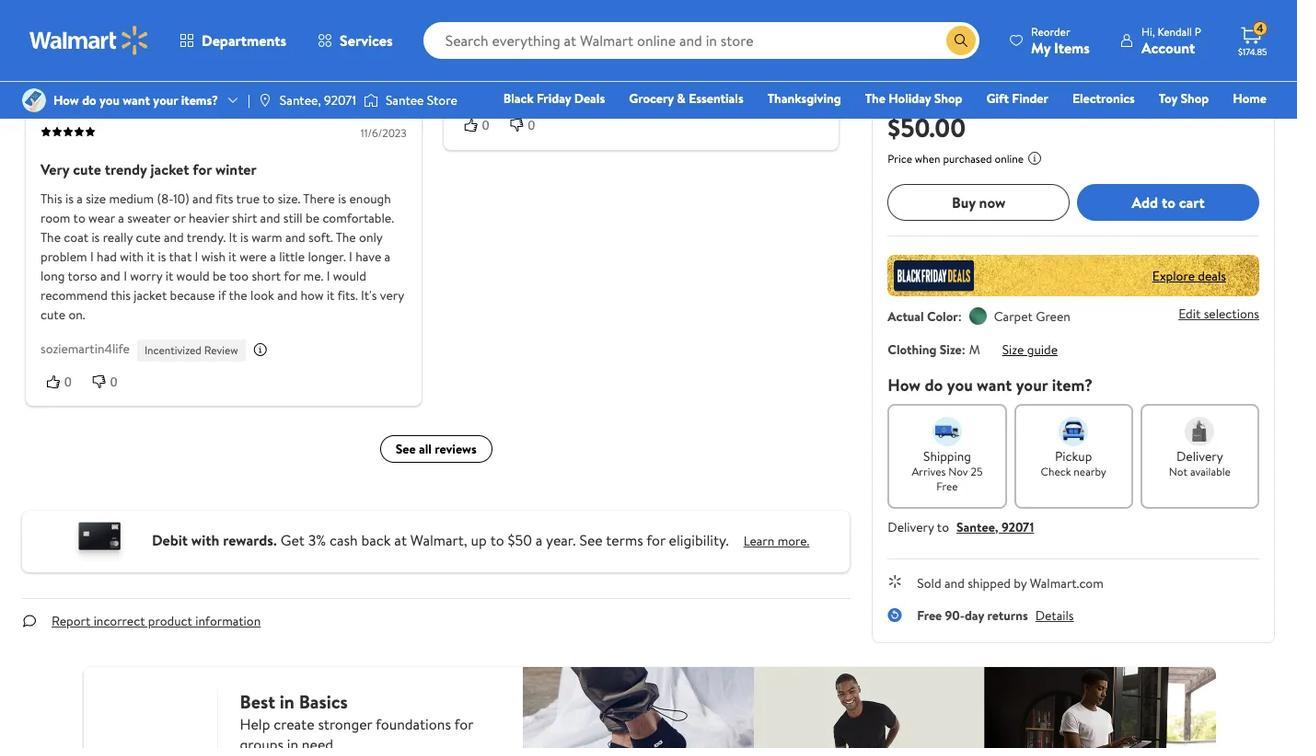 Task type: vqa. For each thing, say whether or not it's contained in the screenshot.
"Best seller"
no



Task type: describe. For each thing, give the bounding box(es) containing it.
hi, kendall p account
[[1142, 23, 1202, 58]]

short
[[252, 267, 281, 285]]

25
[[971, 464, 983, 480]]

size
[[86, 190, 106, 208]]

green
[[1036, 308, 1071, 326]]

if
[[218, 286, 226, 305]]

essentials
[[689, 89, 744, 108]]

santee store
[[386, 91, 458, 110]]

hi,
[[1142, 23, 1155, 39]]

fits
[[216, 190, 233, 208]]

sweater
[[127, 209, 171, 227]]

reviews
[[435, 440, 477, 459]]

i right that
[[195, 248, 198, 266]]

1 horizontal spatial incentivized
[[145, 342, 202, 358]]

year.
[[546, 530, 576, 550]]

home
[[1234, 89, 1267, 108]]

this is a size medium (8-10) and fits true to size. there is enough room to wear a sweater or heavier shirt and still be comfortable. the coat is really cute and trendy. it is warm and soft. the only problem i had with it is that i wish it were a little longer. i have a long torso and i worry it would be too short for me. i would recommend this jacket because if the look and how it fits. it's very cute on.
[[41, 190, 404, 324]]

wish
[[201, 248, 226, 266]]

really
[[103, 228, 133, 247]]

Walmart Site-Wide search field
[[423, 22, 980, 59]]

electronics link
[[1065, 88, 1144, 109]]

edit selections
[[1179, 305, 1260, 324]]

eligibility.
[[669, 530, 729, 550]]

and up heavier
[[193, 190, 213, 208]]

the
[[229, 286, 247, 305]]

1 horizontal spatial 92071
[[1002, 519, 1035, 537]]

do for how do you want your items?
[[82, 91, 96, 110]]

is right it
[[240, 228, 249, 247]]

grocery & essentials link
[[621, 88, 752, 109]]

and down still
[[285, 228, 306, 247]]

90-
[[946, 607, 965, 626]]

1 horizontal spatial review
[[204, 342, 238, 358]]

price when purchased online
[[888, 151, 1024, 167]]

store
[[427, 91, 458, 110]]

do for how do you want your item?
[[925, 374, 943, 397]]

a right wear
[[118, 209, 124, 227]]

 image for santee store
[[364, 91, 378, 110]]

arrives
[[912, 464, 946, 480]]

to right up
[[491, 530, 504, 550]]

day
[[965, 607, 985, 626]]

grocery & essentials
[[629, 89, 744, 108]]

guide
[[1028, 341, 1058, 359]]

walmart+
[[1212, 115, 1267, 134]]

get
[[281, 530, 305, 550]]

were
[[240, 248, 267, 266]]

2 horizontal spatial incentivized review
[[466, 86, 560, 102]]

delivery for not
[[1177, 448, 1224, 466]]

very cute trendy jacket for winter
[[41, 159, 257, 179]]

is right there
[[338, 190, 346, 208]]

warm
[[252, 228, 282, 247]]

account
[[1142, 37, 1196, 58]]

want for items?
[[123, 91, 150, 110]]

online
[[995, 151, 1024, 167]]

when
[[915, 151, 941, 167]]

too
[[229, 267, 249, 285]]

i left have
[[349, 248, 353, 266]]

is right this
[[65, 190, 74, 208]]

intent image for delivery image
[[1186, 417, 1215, 447]]

add to cart button
[[1078, 184, 1260, 221]]

2 horizontal spatial the
[[865, 89, 886, 108]]

check
[[1041, 464, 1072, 480]]

to up coat at the top left
[[73, 209, 85, 227]]

and left how
[[277, 286, 298, 305]]

walmart image
[[29, 26, 149, 55]]

shop inside the holiday shop link
[[935, 89, 963, 108]]

services
[[340, 30, 393, 51]]

on.
[[69, 306, 85, 324]]

with inside this is a size medium (8-10) and fits true to size. there is enough room to wear a sweater or heavier shirt and still be comfortable. the coat is really cute and trendy. it is warm and soft. the only problem i had with it is that i wish it were a little longer. i have a long torso and i worry it would be too short for me. i would recommend this jacket because if the look and how it fits. it's very cute on.
[[120, 248, 144, 266]]

it
[[229, 228, 237, 247]]

&
[[677, 89, 686, 108]]

details button
[[1036, 607, 1074, 626]]

clothing
[[888, 341, 937, 359]]

true
[[236, 190, 260, 208]]

fashion
[[989, 115, 1031, 134]]

4 $174.85
[[1239, 20, 1268, 58]]

incentivized review information image
[[253, 342, 268, 357]]

intent image for pickup image
[[1059, 417, 1089, 447]]

more.
[[778, 532, 810, 550]]

color
[[928, 308, 959, 326]]

a left "size"
[[77, 190, 83, 208]]

returns
[[988, 607, 1029, 626]]

wear
[[89, 209, 115, 227]]

information
[[195, 613, 261, 631]]

or
[[174, 209, 186, 227]]

carpet
[[994, 308, 1033, 326]]

Search search field
[[423, 22, 980, 59]]

10)
[[173, 190, 189, 208]]

toy shop link
[[1151, 88, 1218, 109]]

to left santee, 92071 button
[[937, 519, 950, 537]]

actual
[[888, 308, 924, 326]]

gift
[[987, 89, 1009, 108]]

 image for santee, 92071
[[258, 93, 272, 108]]

and down had
[[100, 267, 120, 285]]

1 size from the left
[[940, 341, 962, 359]]

see all reviews link
[[380, 436, 492, 463]]

3%
[[308, 530, 326, 550]]

shipped
[[968, 575, 1011, 593]]

torso
[[68, 267, 97, 285]]

|
[[248, 91, 250, 110]]

it right wish
[[229, 248, 237, 266]]

walmart,
[[411, 530, 468, 550]]

nov
[[949, 464, 969, 480]]

one debit card image
[[63, 519, 137, 566]]

report incorrect product information
[[52, 613, 261, 631]]

selections
[[1204, 305, 1260, 324]]

items?
[[181, 91, 218, 110]]

p
[[1195, 23, 1202, 39]]

: for size
[[962, 341, 966, 359]]

nearby
[[1074, 464, 1107, 480]]

incorrect
[[94, 613, 145, 631]]

0 vertical spatial be
[[306, 209, 320, 227]]

1 vertical spatial see
[[580, 530, 603, 550]]

very
[[41, 159, 69, 179]]

size guide button
[[1003, 341, 1058, 359]]

one
[[1126, 115, 1154, 134]]

i left had
[[90, 248, 94, 266]]

report incorrect product information button
[[37, 600, 276, 644]]

debit with rewards. get 3% cash back at walmart, up to $50 a year. see terms for eligibility.
[[152, 530, 729, 550]]

this
[[111, 286, 131, 305]]

0 vertical spatial debit
[[1157, 115, 1188, 134]]

walmart.com
[[1030, 575, 1104, 593]]

1 horizontal spatial the
[[336, 228, 356, 247]]

how
[[301, 286, 324, 305]]

there
[[303, 190, 335, 208]]



Task type: locate. For each thing, give the bounding box(es) containing it.
0 horizontal spatial do
[[82, 91, 96, 110]]

1 horizontal spatial incentivized review
[[145, 342, 238, 358]]

is left that
[[158, 248, 166, 266]]

delivery to santee, 92071
[[888, 519, 1035, 537]]

 image for how do you want your items?
[[22, 88, 46, 112]]

be right still
[[306, 209, 320, 227]]

sold
[[918, 575, 942, 593]]

1 horizontal spatial be
[[306, 209, 320, 227]]

is right coat at the top left
[[92, 228, 100, 247]]

home fashion
[[989, 89, 1267, 134]]

i right me. at the top
[[327, 267, 330, 285]]

for
[[193, 159, 212, 179], [284, 267, 301, 285], [647, 530, 666, 550]]

how do you want your item?
[[888, 374, 1093, 397]]

a right have
[[385, 248, 391, 266]]

be left too at the top of the page
[[213, 267, 226, 285]]

0 vertical spatial delivery
[[1177, 448, 1224, 466]]

and right sold
[[945, 575, 965, 593]]

0 horizontal spatial size
[[940, 341, 962, 359]]

the holiday shop link
[[857, 88, 971, 109]]

size left m
[[940, 341, 962, 359]]

i up this
[[124, 267, 127, 285]]

the left holiday
[[865, 89, 886, 108]]

1 horizontal spatial would
[[333, 267, 366, 285]]

1 vertical spatial incentivized review
[[466, 86, 560, 102]]

deals
[[575, 89, 605, 108]]

recommend
[[41, 286, 108, 305]]

0 horizontal spatial your
[[153, 91, 178, 110]]

delivery down intent image for delivery
[[1177, 448, 1224, 466]]

back
[[361, 530, 391, 550]]

holiday
[[889, 89, 932, 108]]

review up how do you want your items?
[[108, 28, 142, 44]]

shipping arrives nov 25 free
[[912, 448, 983, 495]]

my
[[1032, 37, 1051, 58]]

a left little
[[270, 248, 276, 266]]

i
[[90, 248, 94, 266], [195, 248, 198, 266], [349, 248, 353, 266], [124, 267, 127, 285], [327, 267, 330, 285]]

a right $50
[[536, 530, 543, 550]]

1 vertical spatial 92071
[[1002, 519, 1035, 537]]

1 vertical spatial want
[[977, 374, 1013, 397]]

0 horizontal spatial for
[[193, 159, 212, 179]]

shop right toy
[[1181, 89, 1210, 108]]

1 vertical spatial with
[[191, 530, 220, 550]]

legal information image
[[1028, 151, 1043, 166]]

you for how do you want your item?
[[947, 374, 973, 397]]

friday
[[537, 89, 571, 108]]

1 vertical spatial you
[[947, 374, 973, 397]]

1 horizontal spatial debit
[[1157, 115, 1188, 134]]

0 horizontal spatial 92071
[[324, 91, 356, 110]]

black friday deals image
[[888, 255, 1260, 297]]

and down or
[[164, 228, 184, 247]]

shop inside the toy shop link
[[1181, 89, 1210, 108]]

details
[[1036, 607, 1074, 626]]

1 vertical spatial santee,
[[957, 519, 999, 537]]

for down little
[[284, 267, 301, 285]]

2 horizontal spatial review
[[525, 86, 560, 102]]

1 vertical spatial delivery
[[888, 519, 935, 537]]

1 horizontal spatial you
[[947, 374, 973, 397]]

2 vertical spatial incentivized review
[[145, 342, 238, 358]]

0 vertical spatial :
[[959, 308, 962, 326]]

it left fits.
[[327, 286, 335, 305]]

free
[[937, 479, 958, 495], [918, 607, 942, 626]]

0 horizontal spatial shop
[[935, 89, 963, 108]]

search icon image
[[954, 33, 969, 48]]

your left items?
[[153, 91, 178, 110]]

incentivized down because at the top left
[[145, 342, 202, 358]]

item?
[[1052, 374, 1093, 397]]

1 vertical spatial :
[[962, 341, 966, 359]]

0 vertical spatial incentivized review
[[48, 28, 142, 44]]

0 vertical spatial for
[[193, 159, 212, 179]]

0 horizontal spatial debit
[[152, 530, 188, 550]]

1 would from the left
[[176, 267, 210, 285]]

0 vertical spatial review
[[108, 28, 142, 44]]

delivery for to
[[888, 519, 935, 537]]

incentivized up how do you want your items?
[[48, 28, 105, 44]]

delivery inside delivery not available
[[1177, 448, 1224, 466]]

add
[[1132, 192, 1159, 213]]

you down walmart image
[[100, 91, 120, 110]]

worry
[[130, 267, 162, 285]]

to inside button
[[1162, 192, 1176, 213]]

incentivized review up how do you want your items?
[[48, 28, 142, 44]]

0 horizontal spatial delivery
[[888, 519, 935, 537]]

reorder my items
[[1032, 23, 1090, 58]]

santee, right |
[[280, 91, 321, 110]]

have
[[356, 248, 382, 266]]

0 vertical spatial your
[[153, 91, 178, 110]]

0 vertical spatial see
[[396, 440, 416, 459]]

departments
[[202, 30, 287, 51]]

$174.85
[[1239, 45, 1268, 58]]

buy now button
[[888, 184, 1070, 221]]

it down that
[[166, 267, 173, 285]]

1 horizontal spatial  image
[[258, 93, 272, 108]]

gift finder
[[987, 89, 1049, 108]]

2 horizontal spatial incentivized
[[466, 86, 523, 102]]

0 vertical spatial you
[[100, 91, 120, 110]]

0 horizontal spatial incentivized
[[48, 28, 105, 44]]

0 horizontal spatial  image
[[22, 88, 46, 112]]

: left m
[[962, 341, 966, 359]]

free down the shipping at right bottom
[[937, 479, 958, 495]]

1 horizontal spatial cute
[[73, 159, 101, 179]]

learn more.
[[744, 532, 810, 550]]

santee, down "25"
[[957, 519, 999, 537]]

the down the comfortable.
[[336, 228, 356, 247]]

departments button
[[164, 18, 302, 63]]

do down walmart image
[[82, 91, 96, 110]]

thanksgiving link
[[760, 88, 850, 109]]

incentivized right store
[[466, 86, 523, 102]]

1 vertical spatial free
[[918, 607, 942, 626]]

2 shop from the left
[[1181, 89, 1210, 108]]

you down m
[[947, 374, 973, 397]]

 image left santee
[[364, 91, 378, 110]]

for right terms
[[647, 530, 666, 550]]

toy shop
[[1159, 89, 1210, 108]]

 image up very
[[22, 88, 46, 112]]

0 vertical spatial free
[[937, 479, 958, 495]]

to left the 'cart'
[[1162, 192, 1176, 213]]

delivery down arrives
[[888, 519, 935, 537]]

debit
[[1157, 115, 1188, 134], [152, 530, 188, 550]]

11/6/2023
[[361, 125, 407, 141]]

jacket up "(8-"
[[151, 159, 189, 179]]

problem
[[41, 248, 87, 266]]

free left 90-
[[918, 607, 942, 626]]

had
[[97, 248, 117, 266]]

2 horizontal spatial  image
[[364, 91, 378, 110]]

1 horizontal spatial delivery
[[1177, 448, 1224, 466]]

0 vertical spatial 92071
[[324, 91, 356, 110]]

0 horizontal spatial santee,
[[280, 91, 321, 110]]

how for how do you want your item?
[[888, 374, 921, 397]]

1 horizontal spatial want
[[977, 374, 1013, 397]]

0 horizontal spatial would
[[176, 267, 210, 285]]

2 would from the left
[[333, 267, 366, 285]]

with down the really
[[120, 248, 144, 266]]

registry link
[[1047, 114, 1111, 134]]

with left rewards.
[[191, 530, 220, 550]]

electronics
[[1073, 89, 1136, 108]]

want left items?
[[123, 91, 150, 110]]

2 vertical spatial review
[[204, 342, 238, 358]]

0 horizontal spatial see
[[396, 440, 416, 459]]

clothing size : m
[[888, 341, 981, 359]]

1 vertical spatial debit
[[152, 530, 188, 550]]

debit down toy
[[1157, 115, 1188, 134]]

terms
[[606, 530, 644, 550]]

only
[[359, 228, 383, 247]]

shop up $50.00
[[935, 89, 963, 108]]

how for how do you want your items?
[[53, 91, 79, 110]]

see right year.
[[580, 530, 603, 550]]

you for how do you want your items?
[[100, 91, 120, 110]]

0 horizontal spatial want
[[123, 91, 150, 110]]

1 vertical spatial do
[[925, 374, 943, 397]]

finder
[[1013, 89, 1049, 108]]

1 vertical spatial how
[[888, 374, 921, 397]]

cute down "sweater"
[[136, 228, 161, 247]]

your down size guide
[[1017, 374, 1048, 397]]

0 horizontal spatial with
[[120, 248, 144, 266]]

0 vertical spatial cute
[[73, 159, 101, 179]]

$50.00
[[888, 110, 966, 146]]

it up worry
[[147, 248, 155, 266]]

walmart+ link
[[1204, 114, 1276, 134]]

0 vertical spatial with
[[120, 248, 144, 266]]

incentivized review down because at the top left
[[145, 342, 238, 358]]

2 vertical spatial for
[[647, 530, 666, 550]]

(8-
[[157, 190, 173, 208]]

1 vertical spatial for
[[284, 267, 301, 285]]

1 horizontal spatial size
[[1003, 341, 1025, 359]]

delivery
[[1177, 448, 1224, 466], [888, 519, 935, 537]]

1 horizontal spatial santee,
[[957, 519, 999, 537]]

add to cart
[[1132, 192, 1205, 213]]

me.
[[304, 267, 324, 285]]

0 horizontal spatial incentivized review
[[48, 28, 142, 44]]

toy
[[1159, 89, 1178, 108]]

incentivized
[[48, 28, 105, 44], [466, 86, 523, 102], [145, 342, 202, 358]]

2 vertical spatial cute
[[41, 306, 65, 324]]

1 vertical spatial be
[[213, 267, 226, 285]]

 image right |
[[258, 93, 272, 108]]

2 horizontal spatial cute
[[136, 228, 161, 247]]

santee, 92071
[[280, 91, 356, 110]]

0 horizontal spatial the
[[41, 228, 61, 247]]

jacket down worry
[[134, 286, 167, 305]]

1 horizontal spatial do
[[925, 374, 943, 397]]

still
[[283, 209, 303, 227]]

pickup check nearby
[[1041, 448, 1107, 480]]

thanksgiving
[[768, 89, 842, 108]]

1 horizontal spatial for
[[284, 267, 301, 285]]

: up the clothing size : m
[[959, 308, 962, 326]]

how down walmart image
[[53, 91, 79, 110]]

do down the clothing size : m
[[925, 374, 943, 397]]

how down clothing
[[888, 374, 921, 397]]

0 horizontal spatial cute
[[41, 306, 65, 324]]

1 horizontal spatial with
[[191, 530, 220, 550]]

1 vertical spatial incentivized
[[466, 86, 523, 102]]

intent image for shipping image
[[933, 417, 962, 447]]

want down m
[[977, 374, 1013, 397]]

your for items?
[[153, 91, 178, 110]]

and up warm
[[260, 209, 280, 227]]

0 vertical spatial jacket
[[151, 159, 189, 179]]

92071 up the by
[[1002, 519, 1035, 537]]

for left the winter
[[193, 159, 212, 179]]

jacket inside this is a size medium (8-10) and fits true to size. there is enough room to wear a sweater or heavier shirt and still be comfortable. the coat is really cute and trendy. it is warm and soft. the only problem i had with it is that i wish it were a little longer. i have a long torso and i worry it would be too short for me. i would recommend this jacket because if the look and how it fits. it's very cute on.
[[134, 286, 167, 305]]

trendy.
[[187, 228, 226, 247]]

review left incentivized review information icon
[[204, 342, 238, 358]]

at
[[395, 530, 407, 550]]

2 horizontal spatial for
[[647, 530, 666, 550]]

0 vertical spatial how
[[53, 91, 79, 110]]

your for item?
[[1017, 374, 1048, 397]]

2 vertical spatial incentivized
[[145, 342, 202, 358]]

0 vertical spatial incentivized
[[48, 28, 105, 44]]

size.
[[278, 190, 301, 208]]

see left all
[[396, 440, 416, 459]]

the holiday shop
[[865, 89, 963, 108]]

1 horizontal spatial see
[[580, 530, 603, 550]]

1 vertical spatial cute
[[136, 228, 161, 247]]

the down room on the left top of the page
[[41, 228, 61, 247]]

one debit
[[1126, 115, 1188, 134]]

size
[[940, 341, 962, 359], [1003, 341, 1025, 359]]

longer.
[[308, 248, 346, 266]]

fashion link
[[980, 114, 1040, 134]]

because
[[170, 286, 215, 305]]

want for item?
[[977, 374, 1013, 397]]

m
[[970, 341, 981, 359]]

very
[[380, 286, 404, 305]]

1 vertical spatial jacket
[[134, 286, 167, 305]]

heavier
[[189, 209, 229, 227]]

would up fits.
[[333, 267, 366, 285]]

: for color
[[959, 308, 962, 326]]

debit right one debit card image
[[152, 530, 188, 550]]

0 horizontal spatial how
[[53, 91, 79, 110]]

little
[[279, 248, 305, 266]]

price
[[888, 151, 913, 167]]

0 horizontal spatial be
[[213, 267, 226, 285]]

services button
[[302, 18, 409, 63]]

to left 'size.'
[[263, 190, 275, 208]]

1 horizontal spatial shop
[[1181, 89, 1210, 108]]

2 size from the left
[[1003, 341, 1025, 359]]

1 shop from the left
[[935, 89, 963, 108]]

one debit card  debit with rewards. get 3% cash back at walmart, up to $50 a year. see terms for eligibility. learn more. element
[[744, 532, 810, 551]]

delivery not available
[[1170, 448, 1231, 480]]

for inside this is a size medium (8-10) and fits true to size. there is enough room to wear a sweater or heavier shirt and still be comfortable. the coat is really cute and trendy. it is warm and soft. the only problem i had with it is that i wish it were a little longer. i have a long torso and i worry it would be too short for me. i would recommend this jacket because if the look and how it fits. it's very cute on.
[[284, 267, 301, 285]]

cute up "size"
[[73, 159, 101, 179]]

incentivized review right store
[[466, 86, 560, 102]]

items
[[1055, 37, 1090, 58]]

0 horizontal spatial you
[[100, 91, 120, 110]]

cash
[[330, 530, 358, 550]]

1 vertical spatial your
[[1017, 374, 1048, 397]]

free inside shipping arrives nov 25 free
[[937, 479, 958, 495]]

free 90-day returns details
[[918, 607, 1074, 626]]

0 vertical spatial want
[[123, 91, 150, 110]]

soziemartin4life
[[41, 340, 130, 358]]

report
[[52, 613, 91, 631]]

would up because at the top left
[[176, 267, 210, 285]]

review left deals
[[525, 86, 560, 102]]

92071 down services "popup button"
[[324, 91, 356, 110]]

buy now
[[952, 192, 1006, 213]]

0 horizontal spatial review
[[108, 28, 142, 44]]

buy
[[952, 192, 976, 213]]

1 vertical spatial review
[[525, 86, 560, 102]]

 image
[[22, 88, 46, 112], [364, 91, 378, 110], [258, 93, 272, 108]]

1 horizontal spatial how
[[888, 374, 921, 397]]

cute left on.
[[41, 306, 65, 324]]

1 horizontal spatial your
[[1017, 374, 1048, 397]]

0 vertical spatial do
[[82, 91, 96, 110]]

size left guide
[[1003, 341, 1025, 359]]

kendall
[[1158, 23, 1193, 39]]

0 vertical spatial santee,
[[280, 91, 321, 110]]



